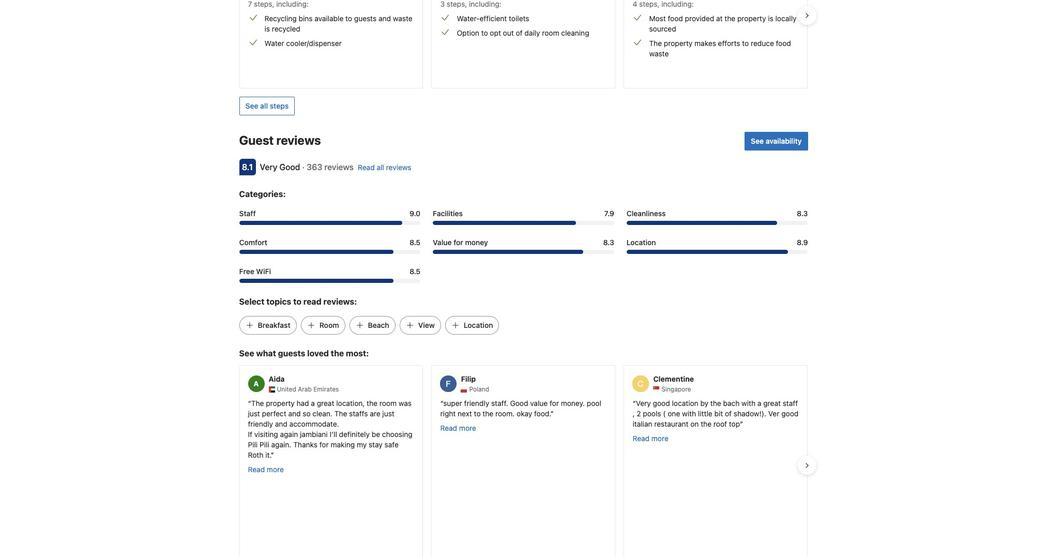 Task type: describe. For each thing, give the bounding box(es) containing it.
right
[[441, 409, 456, 418]]

all for see
[[260, 101, 268, 110]]

for inside " super friendly staff. good value for money. pool right next to the room. okay food.
[[550, 399, 559, 407]]

to inside the recycling bins available to guests and waste is recycled
[[346, 14, 352, 23]]

property inside most food provided at the property is locally sourced
[[738, 14, 766, 23]]

united
[[277, 385, 296, 393]]

see availability button
[[745, 132, 808, 151]]

rated very good element
[[260, 162, 300, 172]]

0 horizontal spatial guests
[[278, 349, 305, 358]]

free wifi
[[239, 267, 271, 276]]

select
[[239, 297, 265, 306]]

arab
[[298, 385, 312, 393]]

provided
[[685, 14, 715, 23]]

more for " very good location by the bach with a great staff , 2 pools ( one with little bit of shadow!). ver good italian restaurant on the roof top
[[652, 434, 669, 443]]

what
[[256, 349, 276, 358]]

guest reviews
[[239, 133, 321, 147]]

2 pili from the left
[[260, 440, 269, 449]]

" super friendly staff. good value for money. pool right next to the room. okay food.
[[441, 399, 602, 418]]

1 horizontal spatial good
[[782, 409, 799, 418]]

property inside "the property makes efforts to reduce food waste"
[[664, 39, 693, 48]]

by
[[701, 399, 709, 407]]

2
[[637, 409, 641, 418]]

read for " very good location by the bach with a great staff , 2 pools ( one with little bit of shadow!). ver good italian restaurant on the roof top
[[633, 434, 650, 443]]

poland image
[[461, 386, 467, 392]]

united arab emirates
[[277, 385, 339, 393]]

most:
[[346, 349, 369, 358]]

the inside "the property makes efforts to reduce food waste"
[[650, 39, 662, 48]]

breakfast
[[258, 321, 291, 330]]

7.9
[[605, 209, 615, 218]]

see all steps button
[[239, 97, 295, 115]]

read
[[304, 297, 322, 306]]

of inside carousel region
[[516, 28, 523, 37]]

it.
[[266, 450, 271, 459]]

most food provided at the property is locally sourced
[[650, 14, 797, 33]]

value for money
[[433, 238, 488, 247]]

review categories element
[[239, 188, 286, 200]]

clementine
[[654, 374, 694, 383]]

categories:
[[239, 189, 286, 199]]

" for " super friendly staff. good value for money. pool right next to the room. okay food.
[[441, 399, 444, 407]]

more for " the property had a great location, the room was just perfect and so clean. the staffs are just friendly and accommodate. if visiting again jambiani i'll definitely be choosing pili pili again. thanks for making my stay safe roth it.
[[267, 465, 284, 474]]

0 vertical spatial very
[[260, 162, 277, 172]]

accommodate.
[[290, 419, 339, 428]]

comfort
[[239, 238, 268, 247]]

making
[[331, 440, 355, 449]]

see for see what guests loved the most:
[[239, 349, 254, 358]]

emirates
[[314, 385, 339, 393]]

staff.
[[491, 399, 508, 407]]

scored 8.1 element
[[239, 159, 256, 175]]

select topics to read reviews:
[[239, 297, 357, 306]]

0 vertical spatial location
[[627, 238, 656, 247]]

recycling bins available to guests and waste is recycled
[[265, 14, 413, 33]]

okay
[[517, 409, 533, 418]]

8.9
[[797, 238, 808, 247]]

most
[[650, 14, 666, 23]]

,
[[633, 409, 635, 418]]

again
[[280, 430, 298, 439]]

facilities 7.9 meter
[[433, 221, 615, 225]]

so
[[303, 409, 311, 418]]

next
[[458, 409, 472, 418]]

the right loved
[[331, 349, 344, 358]]

bins
[[299, 14, 313, 23]]

to inside " super friendly staff. good value for money. pool right next to the room. okay food.
[[474, 409, 481, 418]]

water-efficient toilets
[[457, 14, 530, 23]]

filip
[[461, 374, 476, 383]]

staff
[[239, 209, 256, 218]]

waste inside the recycling bins available to guests and waste is recycled
[[393, 14, 413, 23]]

8.1
[[242, 162, 253, 172]]

water-
[[457, 14, 480, 23]]

guests inside the recycling bins available to guests and waste is recycled
[[354, 14, 377, 23]]

2 vertical spatial the
[[335, 409, 347, 418]]

1 horizontal spatial reviews
[[325, 162, 354, 172]]

8.3 for cleanliness
[[797, 209, 808, 218]]

food.
[[534, 409, 551, 418]]

efforts
[[718, 39, 741, 48]]

1 vertical spatial location
[[464, 321, 493, 330]]

opt
[[490, 28, 501, 37]]

united arab emirates image
[[269, 386, 275, 392]]

out
[[503, 28, 514, 37]]

choosing
[[382, 430, 413, 439]]

the down little
[[701, 419, 712, 428]]

staff 9.0 meter
[[239, 221, 421, 225]]

read more for " super friendly staff. good value for money. pool right next to the room. okay food.
[[441, 423, 476, 432]]

see for see all steps
[[245, 101, 258, 110]]

available
[[315, 14, 344, 23]]

read more for " the property had a great location, the room was just perfect and so clean. the staffs are just friendly and accommodate. if visiting again jambiani i'll definitely be choosing pili pili again. thanks for making my stay safe roth it.
[[248, 465, 284, 474]]

water
[[265, 39, 284, 48]]

definitely
[[339, 430, 370, 439]]

room inside " the property had a great location, the room was just perfect and so clean. the staffs are just friendly and accommodate. if visiting again jambiani i'll definitely be choosing pili pili again. thanks for making my stay safe roth it.
[[380, 399, 397, 407]]

staff
[[783, 399, 798, 407]]

ver
[[769, 409, 780, 418]]

guest
[[239, 133, 274, 147]]

" the property had a great location, the room was just perfect and so clean. the staffs are just friendly and accommodate. if visiting again jambiani i'll definitely be choosing pili pili again. thanks for making my stay safe roth it.
[[248, 399, 413, 459]]

steps
[[270, 101, 289, 110]]

read for " super friendly staff. good value for money. pool right next to the room. okay food.
[[441, 423, 457, 432]]

a
[[254, 379, 259, 388]]

8.5 for free wifi
[[410, 267, 421, 276]]

location
[[672, 399, 699, 407]]

room
[[320, 321, 339, 330]]

the inside most food provided at the property is locally sourced
[[725, 14, 736, 23]]

option
[[457, 28, 480, 37]]

money
[[465, 238, 488, 247]]

free wifi 8.5 meter
[[239, 279, 421, 283]]

room.
[[496, 409, 515, 418]]

waste inside "the property makes efforts to reduce food waste"
[[650, 49, 669, 58]]

roth
[[248, 450, 264, 459]]

value
[[433, 238, 452, 247]]

read more for " very good location by the bach with a great staff , 2 pools ( one with little bit of shadow!). ver good italian restaurant on the roof top
[[633, 434, 669, 443]]

aida
[[269, 374, 285, 383]]

safe
[[385, 440, 399, 449]]

" for " very good location by the bach with a great staff , 2 pools ( one with little bit of shadow!). ver good italian restaurant on the roof top
[[633, 399, 636, 407]]

a inside " the property had a great location, the room was just perfect and so clean. the staffs are just friendly and accommodate. if visiting again jambiani i'll definitely be choosing pili pili again. thanks for making my stay safe roth it.
[[311, 399, 315, 407]]

1 just from the left
[[248, 409, 260, 418]]

value for money 8.3 meter
[[433, 250, 615, 254]]

at
[[717, 14, 723, 23]]



Task type: vqa. For each thing, say whether or not it's contained in the screenshot.
second 'Mon' from left
no



Task type: locate. For each thing, give the bounding box(es) containing it.
2 8.5 from the top
[[410, 267, 421, 276]]

2 horizontal spatial read more
[[633, 434, 669, 443]]

the down the staff.
[[483, 409, 494, 418]]

more down next
[[459, 423, 476, 432]]

0 vertical spatial good
[[280, 162, 300, 172]]

1 vertical spatial and
[[288, 409, 301, 418]]

2 horizontal spatial reviews
[[386, 163, 412, 172]]

1 horizontal spatial friendly
[[464, 399, 490, 407]]

of right bit
[[725, 409, 732, 418]]

2 horizontal spatial the
[[650, 39, 662, 48]]

daily
[[525, 28, 540, 37]]

the down location,
[[335, 409, 347, 418]]

singapore
[[662, 385, 692, 393]]

" inside " the property had a great location, the room was just perfect and so clean. the staffs are just friendly and accommodate. if visiting again jambiani i'll definitely be choosing pili pili again. thanks for making my stay safe roth it.
[[248, 399, 251, 407]]

0 vertical spatial with
[[742, 399, 756, 407]]

view
[[418, 321, 435, 330]]

1 horizontal spatial a
[[758, 399, 762, 407]]

poland
[[470, 385, 489, 393]]

waste
[[393, 14, 413, 23], [650, 49, 669, 58]]

0 horizontal spatial is
[[265, 24, 270, 33]]

0 vertical spatial the
[[650, 39, 662, 48]]

" up if
[[248, 399, 251, 407]]

see all steps
[[245, 101, 289, 110]]

food up sourced
[[668, 14, 683, 23]]

see for see availability
[[751, 137, 764, 145]]

read more button for very good location by the bach with a great staff , 2 pools ( one with little bit of shadow!). ver good italian restaurant on the roof top
[[633, 433, 669, 444]]

1 horizontal spatial property
[[664, 39, 693, 48]]

a inside " very good location by the bach with a great staff , 2 pools ( one with little bit of shadow!). ver good italian restaurant on the roof top
[[758, 399, 762, 407]]

one
[[668, 409, 681, 418]]

" inside " super friendly staff. good value for money. pool right next to the room. okay food.
[[441, 399, 444, 407]]

just right are
[[383, 409, 395, 418]]

0 horizontal spatial with
[[682, 409, 696, 418]]

the up are
[[367, 399, 378, 407]]

0 vertical spatial is
[[768, 14, 774, 23]]

topics
[[267, 297, 291, 306]]

friendly down the poland
[[464, 399, 490, 407]]

great up ver
[[764, 399, 781, 407]]

0 horizontal spatial "
[[271, 450, 274, 459]]

read more
[[441, 423, 476, 432], [633, 434, 669, 443], [248, 465, 284, 474]]

0 horizontal spatial great
[[317, 399, 334, 407]]

free
[[239, 267, 254, 276]]

thanks
[[293, 440, 318, 449]]

8.3
[[797, 209, 808, 218], [604, 238, 615, 247]]

the up bit
[[711, 399, 722, 407]]

is inside the recycling bins available to guests and waste is recycled
[[265, 24, 270, 33]]

makes
[[695, 39, 717, 48]]

0 horizontal spatial and
[[275, 419, 288, 428]]

1 vertical spatial guests
[[278, 349, 305, 358]]

see left steps
[[245, 101, 258, 110]]

read more down italian on the bottom of the page
[[633, 434, 669, 443]]

a up 'shadow!).'
[[758, 399, 762, 407]]

see left availability
[[751, 137, 764, 145]]

8.3 down 7.9
[[604, 238, 615, 247]]

of right out
[[516, 28, 523, 37]]

for right value at the top left of the page
[[454, 238, 463, 247]]

to
[[346, 14, 352, 23], [482, 28, 488, 37], [743, 39, 749, 48], [293, 297, 302, 306], [474, 409, 481, 418]]

property
[[738, 14, 766, 23], [664, 39, 693, 48], [266, 399, 295, 407]]

water cooler/dispenser
[[265, 39, 342, 48]]

" right the okay
[[551, 409, 554, 418]]

to right "available"
[[346, 14, 352, 23]]

to right efforts
[[743, 39, 749, 48]]

carousel region
[[231, 0, 817, 93]]

food
[[668, 14, 683, 23], [776, 39, 792, 48]]

0 vertical spatial see
[[245, 101, 258, 110]]

great inside " very good location by the bach with a great staff , 2 pools ( one with little bit of shadow!). ver good italian restaurant on the roof top
[[764, 399, 781, 407]]

guests right "available"
[[354, 14, 377, 23]]

1 vertical spatial of
[[725, 409, 732, 418]]

little
[[698, 409, 713, 418]]

read more button down next
[[441, 423, 476, 433]]

" up right
[[441, 399, 444, 407]]

for
[[454, 238, 463, 247], [550, 399, 559, 407], [320, 440, 329, 449]]

see what guests loved the most:
[[239, 349, 369, 358]]

to inside "the property makes efforts to reduce food waste"
[[743, 39, 749, 48]]

friendly inside " the property had a great location, the room was just perfect and so clean. the staffs are just friendly and accommodate. if visiting again jambiani i'll definitely be choosing pili pili again. thanks for making my stay safe roth it.
[[248, 419, 273, 428]]

363
[[307, 162, 322, 172]]

(
[[663, 409, 666, 418]]

property up reduce
[[738, 14, 766, 23]]

read more button down it.
[[248, 464, 284, 475]]

all inside button
[[260, 101, 268, 110]]

all for read
[[377, 163, 384, 172]]

8.5
[[410, 238, 421, 247], [410, 267, 421, 276]]

cooler/dispenser
[[286, 39, 342, 48]]

1 horizontal spatial waste
[[650, 49, 669, 58]]

1 horizontal spatial with
[[742, 399, 756, 407]]

reviews
[[276, 133, 321, 147], [325, 162, 354, 172], [386, 163, 412, 172]]

read more down it.
[[248, 465, 284, 474]]

1 horizontal spatial very
[[636, 399, 651, 407]]

property up perfect
[[266, 399, 295, 407]]

0 vertical spatial of
[[516, 28, 523, 37]]

2 a from the left
[[758, 399, 762, 407]]

0 vertical spatial friendly
[[464, 399, 490, 407]]

is inside most food provided at the property is locally sourced
[[768, 14, 774, 23]]

of inside " very good location by the bach with a great staff , 2 pools ( one with little bit of shadow!). ver good italian restaurant on the roof top
[[725, 409, 732, 418]]

0 horizontal spatial property
[[266, 399, 295, 407]]

very
[[260, 162, 277, 172], [636, 399, 651, 407]]

0 vertical spatial "
[[551, 409, 554, 418]]

visiting
[[254, 430, 278, 439]]

recycled
[[272, 24, 301, 33]]

of
[[516, 28, 523, 37], [725, 409, 732, 418]]

guests right what
[[278, 349, 305, 358]]

for down jambiani
[[320, 440, 329, 449]]

0 horizontal spatial for
[[320, 440, 329, 449]]

0 vertical spatial read more
[[441, 423, 476, 432]]

"
[[551, 409, 554, 418], [740, 419, 744, 428], [271, 450, 274, 459]]

1 horizontal spatial the
[[335, 409, 347, 418]]

pili down if
[[248, 440, 258, 449]]

reviews right the 363
[[325, 162, 354, 172]]

room up are
[[380, 399, 397, 407]]

" for great
[[271, 450, 274, 459]]

1 horizontal spatial 8.3
[[797, 209, 808, 218]]

1 horizontal spatial food
[[776, 39, 792, 48]]

0 horizontal spatial read more
[[248, 465, 284, 474]]

1 " from the left
[[248, 399, 251, 407]]

1 horizontal spatial just
[[383, 409, 395, 418]]

0 horizontal spatial of
[[516, 28, 523, 37]]

great inside " the property had a great location, the room was just perfect and so clean. the staffs are just friendly and accommodate. if visiting again jambiani i'll definitely be choosing pili pili again. thanks for making my stay safe roth it.
[[317, 399, 334, 407]]

0 horizontal spatial more
[[267, 465, 284, 474]]

1 a from the left
[[311, 399, 315, 407]]

perfect
[[262, 409, 286, 418]]

read more button for the property had a great location, the room was just perfect and so clean. the staffs are just friendly and accommodate. if visiting again jambiani i'll definitely be choosing pili pili again. thanks for making my stay safe roth it.
[[248, 464, 284, 475]]

0 horizontal spatial location
[[464, 321, 493, 330]]

0 vertical spatial good
[[653, 399, 670, 407]]

very right scored 8.1 "element"
[[260, 162, 277, 172]]

pools
[[643, 409, 661, 418]]

1 pili from the left
[[248, 440, 258, 449]]

singapore image
[[654, 386, 660, 392]]

the down sourced
[[650, 39, 662, 48]]

friendly up visiting
[[248, 419, 273, 428]]

for right the value
[[550, 399, 559, 407]]

top
[[729, 419, 740, 428]]

a
[[311, 399, 315, 407], [758, 399, 762, 407]]

location 8.9 meter
[[627, 250, 808, 254]]

0 vertical spatial food
[[668, 14, 683, 23]]

food right reduce
[[776, 39, 792, 48]]

room right daily
[[542, 28, 560, 37]]

option to opt out of daily room cleaning
[[457, 28, 590, 37]]

reviews up 9.0
[[386, 163, 412, 172]]

" for the
[[740, 419, 744, 428]]

good inside " super friendly staff. good value for money. pool right next to the room. okay food.
[[510, 399, 528, 407]]

2 horizontal spatial property
[[738, 14, 766, 23]]

cleanliness 8.3 meter
[[627, 221, 808, 225]]

shadow!).
[[734, 409, 767, 418]]

property inside " the property had a great location, the room was just perfect and so clean. the staffs are just friendly and accommodate. if visiting again jambiani i'll definitely be choosing pili pili again. thanks for making my stay safe roth it.
[[266, 399, 295, 407]]

for inside " the property had a great location, the room was just perfect and so clean. the staffs are just friendly and accommodate. if visiting again jambiani i'll definitely be choosing pili pili again. thanks for making my stay safe roth it.
[[320, 440, 329, 449]]

1 vertical spatial for
[[550, 399, 559, 407]]

see availability
[[751, 137, 802, 145]]

read more button for super friendly staff. good value for money. pool right next to the room. okay food.
[[441, 423, 476, 433]]

with down location
[[682, 409, 696, 418]]

1 vertical spatial is
[[265, 24, 270, 33]]

2 great from the left
[[764, 399, 781, 407]]

reduce
[[751, 39, 774, 48]]

1 great from the left
[[317, 399, 334, 407]]

reviews:
[[324, 297, 357, 306]]

again.
[[271, 440, 292, 449]]

read more button
[[441, 423, 476, 433], [633, 433, 669, 444], [248, 464, 284, 475]]

" very good location by the bach with a great staff , 2 pools ( one with little bit of shadow!). ver good italian restaurant on the roof top
[[633, 399, 799, 428]]

·
[[302, 162, 305, 172]]

1 vertical spatial 8.5
[[410, 267, 421, 276]]

1 horizontal spatial guests
[[354, 14, 377, 23]]

this is a carousel with rotating slides. it displays featured reviews of the property. use the next and previous buttons to navigate. region
[[231, 361, 817, 557]]

a right had
[[311, 399, 315, 407]]

1 horizontal spatial more
[[459, 423, 476, 432]]

on
[[691, 419, 699, 428]]

1 vertical spatial more
[[652, 434, 669, 443]]

if
[[248, 430, 252, 439]]

0 horizontal spatial good
[[653, 399, 670, 407]]

1 horizontal spatial good
[[510, 399, 528, 407]]

availability
[[766, 137, 802, 145]]

8.3 up 8.9
[[797, 209, 808, 218]]

pool
[[587, 399, 602, 407]]

great up clean.
[[317, 399, 334, 407]]

beach
[[368, 321, 389, 330]]

location,
[[336, 399, 365, 407]]

1 horizontal spatial "
[[551, 409, 554, 418]]

3 " from the left
[[633, 399, 636, 407]]

1 horizontal spatial is
[[768, 14, 774, 23]]

read more down next
[[441, 423, 476, 432]]

0 horizontal spatial food
[[668, 14, 683, 23]]

2 vertical spatial more
[[267, 465, 284, 474]]

0 horizontal spatial reviews
[[276, 133, 321, 147]]

good up the okay
[[510, 399, 528, 407]]

the
[[650, 39, 662, 48], [251, 399, 264, 407], [335, 409, 347, 418]]

read for " the property had a great location, the room was just perfect and so clean. the staffs are just friendly and accommodate. if visiting again jambiani i'll definitely be choosing pili pili again. thanks for making my stay safe roth it.
[[248, 465, 265, 474]]

reviews up ·
[[276, 133, 321, 147]]

my
[[357, 440, 367, 449]]

the inside " the property had a great location, the room was just perfect and so clean. the staffs are just friendly and accommodate. if visiting again jambiani i'll definitely be choosing pili pili again. thanks for making my stay safe roth it.
[[367, 399, 378, 407]]

friendly inside " super friendly staff. good value for money. pool right next to the room. okay food.
[[464, 399, 490, 407]]

the
[[725, 14, 736, 23], [331, 349, 344, 358], [367, 399, 378, 407], [711, 399, 722, 407], [483, 409, 494, 418], [701, 419, 712, 428]]

read more button down italian on the bottom of the page
[[633, 433, 669, 444]]

1 horizontal spatial room
[[542, 28, 560, 37]]

pili
[[248, 440, 258, 449], [260, 440, 269, 449]]

1 8.5 from the top
[[410, 238, 421, 247]]

very up 2
[[636, 399, 651, 407]]

2 horizontal spatial "
[[633, 399, 636, 407]]

to left read
[[293, 297, 302, 306]]

guest reviews element
[[239, 132, 741, 148]]

is up water
[[265, 24, 270, 33]]

" down again.
[[271, 450, 274, 459]]

2 just from the left
[[383, 409, 395, 418]]

" inside " very good location by the bach with a great staff , 2 pools ( one with little bit of shadow!). ver good italian restaurant on the roof top
[[633, 399, 636, 407]]

loved
[[307, 349, 329, 358]]

2 vertical spatial see
[[239, 349, 254, 358]]

more for " super friendly staff. good value for money. pool right next to the room. okay food.
[[459, 423, 476, 432]]

1 horizontal spatial read more
[[441, 423, 476, 432]]

1 vertical spatial property
[[664, 39, 693, 48]]

1 horizontal spatial for
[[454, 238, 463, 247]]

sourced
[[650, 24, 677, 33]]

2 vertical spatial "
[[271, 450, 274, 459]]

the property makes efforts to reduce food waste
[[650, 39, 792, 58]]

2 horizontal spatial more
[[652, 434, 669, 443]]

0 vertical spatial for
[[454, 238, 463, 247]]

0 horizontal spatial friendly
[[248, 419, 273, 428]]

1 vertical spatial see
[[751, 137, 764, 145]]

to right next
[[474, 409, 481, 418]]

1 vertical spatial the
[[251, 399, 264, 407]]

the inside " super friendly staff. good value for money. pool right next to the room. okay food.
[[483, 409, 494, 418]]

0 vertical spatial all
[[260, 101, 268, 110]]

0 horizontal spatial just
[[248, 409, 260, 418]]

0 vertical spatial and
[[379, 14, 391, 23]]

" down 'shadow!).'
[[740, 419, 744, 428]]

good
[[280, 162, 300, 172], [510, 399, 528, 407]]

0 horizontal spatial "
[[248, 399, 251, 407]]

very inside " very good location by the bach with a great staff , 2 pools ( one with little bit of shadow!). ver good italian restaurant on the roof top
[[636, 399, 651, 407]]

" up ,
[[633, 399, 636, 407]]

0 vertical spatial more
[[459, 423, 476, 432]]

just left perfect
[[248, 409, 260, 418]]

roof
[[714, 419, 727, 428]]

is left locally in the top of the page
[[768, 14, 774, 23]]

efficient
[[480, 14, 507, 23]]

comfort 8.5 meter
[[239, 250, 421, 254]]

0 vertical spatial waste
[[393, 14, 413, 23]]

pili down visiting
[[260, 440, 269, 449]]

0 horizontal spatial good
[[280, 162, 300, 172]]

guests
[[354, 14, 377, 23], [278, 349, 305, 358]]

more down the restaurant
[[652, 434, 669, 443]]

1 horizontal spatial "
[[441, 399, 444, 407]]

1 vertical spatial "
[[740, 419, 744, 428]]

and inside the recycling bins available to guests and waste is recycled
[[379, 14, 391, 23]]

see
[[245, 101, 258, 110], [751, 137, 764, 145], [239, 349, 254, 358]]

1 vertical spatial good
[[510, 399, 528, 407]]

are
[[370, 409, 381, 418]]

value
[[530, 399, 548, 407]]

food inside most food provided at the property is locally sourced
[[668, 14, 683, 23]]

and
[[379, 14, 391, 23], [288, 409, 301, 418], [275, 419, 288, 428]]

0 vertical spatial property
[[738, 14, 766, 23]]

0 horizontal spatial waste
[[393, 14, 413, 23]]

good up the (
[[653, 399, 670, 407]]

0 horizontal spatial a
[[311, 399, 315, 407]]

8.3 for value for money
[[604, 238, 615, 247]]

property down sourced
[[664, 39, 693, 48]]

clean.
[[313, 409, 333, 418]]

see left what
[[239, 349, 254, 358]]

" for value
[[551, 409, 554, 418]]

locally
[[776, 14, 797, 23]]

good down staff
[[782, 409, 799, 418]]

more down it.
[[267, 465, 284, 474]]

0 horizontal spatial all
[[260, 101, 268, 110]]

food inside "the property makes efforts to reduce food waste"
[[776, 39, 792, 48]]

with up 'shadow!).'
[[742, 399, 756, 407]]

0 horizontal spatial 8.3
[[604, 238, 615, 247]]

is
[[768, 14, 774, 23], [265, 24, 270, 33]]

1 horizontal spatial and
[[288, 409, 301, 418]]

2 vertical spatial and
[[275, 419, 288, 428]]

2 vertical spatial read more
[[248, 465, 284, 474]]

italian
[[633, 419, 653, 428]]

cleanliness
[[627, 209, 666, 218]]

" for " the property had a great location, the room was just perfect and so clean. the staffs are just friendly and accommodate. if visiting again jambiani i'll definitely be choosing pili pili again. thanks for making my stay safe roth it.
[[248, 399, 251, 407]]

1 vertical spatial waste
[[650, 49, 669, 58]]

1 vertical spatial with
[[682, 409, 696, 418]]

1 vertical spatial very
[[636, 399, 651, 407]]

1 vertical spatial 8.3
[[604, 238, 615, 247]]

toilets
[[509, 14, 530, 23]]

2 horizontal spatial for
[[550, 399, 559, 407]]

to left opt
[[482, 28, 488, 37]]

2 horizontal spatial and
[[379, 14, 391, 23]]

8.5 for comfort
[[410, 238, 421, 247]]

room inside carousel region
[[542, 28, 560, 37]]

1 horizontal spatial of
[[725, 409, 732, 418]]

just
[[248, 409, 260, 418], [383, 409, 395, 418]]

cleaning
[[562, 28, 590, 37]]

1 vertical spatial food
[[776, 39, 792, 48]]

1 horizontal spatial great
[[764, 399, 781, 407]]

with
[[742, 399, 756, 407], [682, 409, 696, 418]]

the down a
[[251, 399, 264, 407]]

0 horizontal spatial the
[[251, 399, 264, 407]]

1 vertical spatial room
[[380, 399, 397, 407]]

the right at
[[725, 14, 736, 23]]

2 " from the left
[[441, 399, 444, 407]]

good left ·
[[280, 162, 300, 172]]

1 horizontal spatial read more button
[[441, 423, 476, 433]]

0 vertical spatial 8.5
[[410, 238, 421, 247]]

room
[[542, 28, 560, 37], [380, 399, 397, 407]]



